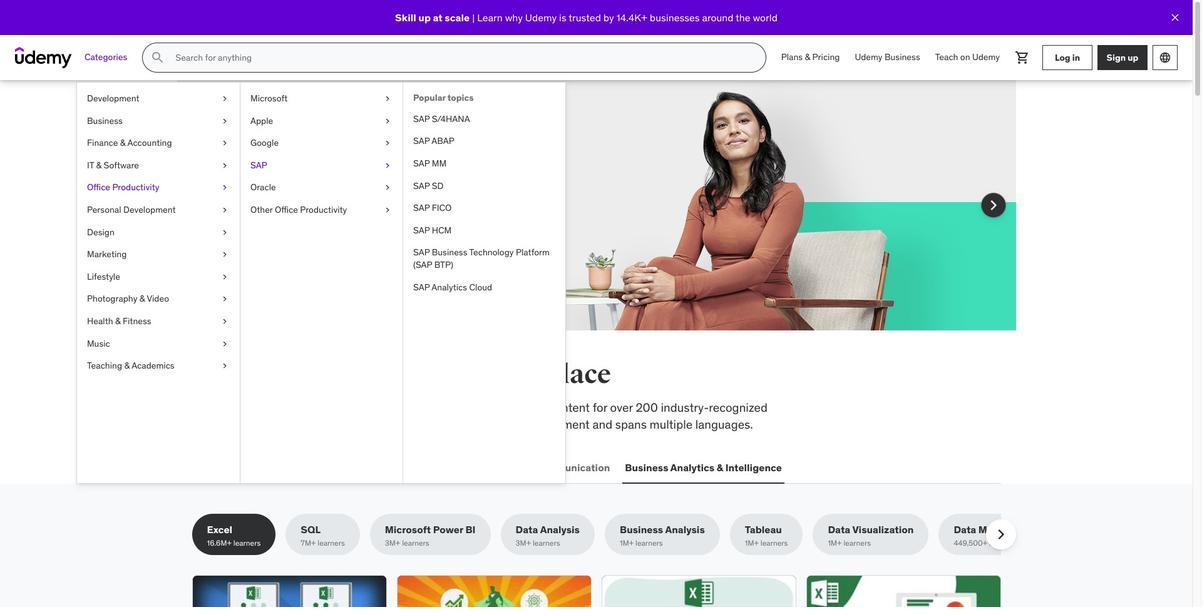 Task type: locate. For each thing, give the bounding box(es) containing it.
submit search image
[[151, 50, 166, 65]]

0 horizontal spatial analytics
[[432, 282, 467, 293]]

& right health
[[115, 316, 121, 327]]

1 horizontal spatial 3m+
[[516, 539, 531, 548]]

& inside it & software link
[[96, 160, 102, 171]]

on
[[961, 51, 970, 63]]

2 vertical spatial development
[[218, 461, 282, 474]]

data analysis 3m+ learners
[[516, 524, 580, 548]]

google link
[[241, 132, 403, 155]]

teaching & academics
[[87, 360, 175, 371]]

& inside plans & pricing link
[[805, 51, 811, 63]]

0 horizontal spatial up
[[419, 11, 431, 24]]

modeling
[[979, 524, 1024, 536]]

xsmall image inside health & fitness link
[[220, 316, 230, 328]]

all
[[192, 359, 229, 391]]

sap hcm
[[413, 225, 452, 236]]

business inside button
[[625, 461, 669, 474]]

up right sign
[[1128, 52, 1139, 63]]

sap up (sap
[[413, 247, 430, 258]]

0 vertical spatial in
[[1073, 52, 1080, 63]]

data inside data visualization 1m+ learners
[[828, 524, 851, 536]]

xsmall image inside microsoft link
[[383, 93, 393, 105]]

& inside teaching & academics link
[[124, 360, 130, 371]]

16.6m+
[[207, 539, 232, 548]]

xsmall image inside finance & accounting 'link'
[[220, 137, 230, 150]]

3 1m+ from the left
[[828, 539, 842, 548]]

sap for sap s/4hana
[[413, 113, 430, 125]]

your up with
[[286, 166, 309, 181]]

development for web
[[218, 461, 282, 474]]

s/4hana
[[432, 113, 470, 125]]

sap left the 'sd'
[[413, 180, 430, 191]]

tableau 1m+ learners
[[745, 524, 788, 548]]

data modeling 449,500+ learners
[[954, 524, 1024, 548]]

& left 'intelligence' at the right of the page
[[717, 461, 723, 474]]

1 horizontal spatial the
[[736, 11, 751, 24]]

development right web
[[218, 461, 282, 474]]

1 vertical spatial development
[[123, 204, 176, 215]]

xsmall image inside business link
[[220, 115, 230, 127]]

3 learners from the left
[[402, 539, 429, 548]]

1 horizontal spatial your
[[381, 166, 404, 181]]

xsmall image for lifestyle
[[220, 271, 230, 283]]

1 vertical spatial the
[[234, 359, 274, 391]]

categories
[[85, 51, 127, 63]]

xsmall image for photography & video
[[220, 293, 230, 306]]

in up including
[[466, 359, 491, 391]]

xsmall image inside "development" link
[[220, 93, 230, 105]]

1 vertical spatial office
[[275, 204, 298, 215]]

& inside health & fitness link
[[115, 316, 121, 327]]

up left at
[[419, 11, 431, 24]]

xsmall image
[[220, 115, 230, 127], [383, 137, 393, 150], [383, 160, 393, 172], [220, 204, 230, 216], [220, 338, 230, 350]]

7 learners from the left
[[844, 539, 871, 548]]

5 learners from the left
[[636, 539, 663, 548]]

xsmall image inside photography & video link
[[220, 293, 230, 306]]

1m+ inside data visualization 1m+ learners
[[828, 539, 842, 548]]

sap inside 'link'
[[413, 136, 430, 147]]

udemy left is
[[525, 11, 557, 24]]

xsmall image inside teaching & academics link
[[220, 360, 230, 372]]

1m+ for data visualization
[[828, 539, 842, 548]]

data right bi
[[516, 524, 538, 536]]

learning that gets you skills for your present (and your future). get started with us.
[[237, 135, 467, 198]]

2 3m+ from the left
[[516, 539, 531, 548]]

udemy business
[[855, 51, 920, 63]]

& for accounting
[[120, 137, 126, 149]]

trusted
[[569, 11, 601, 24]]

sap analytics cloud link
[[403, 277, 566, 299]]

4 learners from the left
[[533, 539, 560, 548]]

office up personal
[[87, 182, 110, 193]]

8 learners from the left
[[990, 539, 1017, 548]]

3 data from the left
[[954, 524, 977, 536]]

Search for anything text field
[[173, 47, 751, 68]]

catalog
[[287, 417, 326, 432]]

sap down (sap
[[413, 282, 430, 293]]

xsmall image right that
[[383, 137, 393, 150]]

xsmall image inside marketing link
[[220, 249, 230, 261]]

for inside learning that gets you skills for your present (and your future). get started with us.
[[268, 166, 283, 181]]

& right the 'teaching'
[[124, 360, 130, 371]]

0 horizontal spatial productivity
[[112, 182, 159, 193]]

next image
[[984, 195, 1004, 215], [991, 525, 1011, 545]]

xsmall image for teaching & academics
[[220, 360, 230, 372]]

& inside photography & video link
[[140, 293, 145, 305]]

0 horizontal spatial analysis
[[540, 524, 580, 536]]

carousel element
[[177, 80, 1016, 361]]

popular
[[413, 92, 446, 103]]

you inside learning that gets you skills for your present (and your future). get started with us.
[[424, 135, 460, 161]]

1 horizontal spatial analysis
[[665, 524, 705, 536]]

xsmall image inside personal development link
[[220, 204, 230, 216]]

xsmall image left other
[[220, 204, 230, 216]]

analysis inside the data analysis 3m+ learners
[[540, 524, 580, 536]]

2 horizontal spatial data
[[954, 524, 977, 536]]

xsmall image inside lifestyle link
[[220, 271, 230, 283]]

productivity down oracle link
[[300, 204, 347, 215]]

& for video
[[140, 293, 145, 305]]

|
[[472, 11, 475, 24]]

communication button
[[532, 453, 613, 483]]

workplace
[[281, 400, 336, 415]]

teaching
[[87, 360, 122, 371]]

data up 449,500+
[[954, 524, 977, 536]]

xsmall image inside it & software link
[[220, 160, 230, 172]]

analysis for data analysis
[[540, 524, 580, 536]]

1 vertical spatial productivity
[[300, 204, 347, 215]]

xsmall image inside design link
[[220, 226, 230, 239]]

0 vertical spatial next image
[[984, 195, 1004, 215]]

photography & video
[[87, 293, 169, 305]]

microsoft left power
[[385, 524, 431, 536]]

power
[[433, 524, 463, 536]]

leadership button
[[386, 453, 444, 483]]

1 vertical spatial microsoft
[[385, 524, 431, 536]]

analytics inside sap element
[[432, 282, 467, 293]]

sap left hcm
[[413, 225, 430, 236]]

skill up at scale | learn why udemy is trusted by 14.4k+ businesses around the world
[[395, 11, 778, 24]]

1 vertical spatial skills
[[338, 400, 365, 415]]

data left visualization
[[828, 524, 851, 536]]

data for data visualization
[[828, 524, 851, 536]]

0 vertical spatial up
[[419, 11, 431, 24]]

sap sd link
[[403, 175, 566, 197]]

sap up oracle
[[251, 160, 267, 171]]

0 horizontal spatial 3m+
[[385, 539, 400, 548]]

xsmall image
[[220, 93, 230, 105], [383, 93, 393, 105], [383, 115, 393, 127], [220, 137, 230, 150], [220, 160, 230, 172], [220, 182, 230, 194], [383, 182, 393, 194], [383, 204, 393, 216], [220, 226, 230, 239], [220, 249, 230, 261], [220, 271, 230, 283], [220, 293, 230, 306], [220, 316, 230, 328], [220, 360, 230, 372]]

your right (and
[[381, 166, 404, 181]]

xsmall image for it & software
[[220, 160, 230, 172]]

1 1m+ from the left
[[620, 539, 634, 548]]

teach
[[936, 51, 959, 63]]

& right plans
[[805, 51, 811, 63]]

one
[[495, 359, 541, 391]]

xsmall image inside oracle link
[[383, 182, 393, 194]]

xsmall image inside music link
[[220, 338, 230, 350]]

the left world at the right top
[[736, 11, 751, 24]]

xsmall image for design
[[220, 226, 230, 239]]

microsoft up "apple"
[[251, 93, 288, 104]]

0 vertical spatial microsoft
[[251, 93, 288, 104]]

for up oracle
[[268, 166, 283, 181]]

data inside data modeling 449,500+ learners
[[954, 524, 977, 536]]

& left video
[[140, 293, 145, 305]]

xsmall image for google
[[383, 137, 393, 150]]

analytics inside button
[[671, 461, 715, 474]]

at
[[433, 11, 443, 24]]

other
[[251, 204, 273, 215]]

communication
[[534, 461, 610, 474]]

& right the finance
[[120, 137, 126, 149]]

1 horizontal spatial productivity
[[300, 204, 347, 215]]

productivity
[[112, 182, 159, 193], [300, 204, 347, 215]]

learners inside microsoft power bi 3m+ learners
[[402, 539, 429, 548]]

the
[[736, 11, 751, 24], [234, 359, 274, 391]]

business analytics & intelligence
[[625, 461, 782, 474]]

supports
[[329, 417, 377, 432]]

up inside sign up "link"
[[1128, 52, 1139, 63]]

sap for sap sd
[[413, 180, 430, 191]]

& right it
[[96, 160, 102, 171]]

sap left abap
[[413, 136, 430, 147]]

1 horizontal spatial 1m+
[[745, 539, 759, 548]]

0 vertical spatial for
[[268, 166, 283, 181]]

analysis inside 'business analysis 1m+ learners'
[[665, 524, 705, 536]]

hcm
[[432, 225, 452, 236]]

3m+ inside the data analysis 3m+ learners
[[516, 539, 531, 548]]

in right log
[[1073, 52, 1080, 63]]

music
[[87, 338, 110, 349]]

0 vertical spatial you
[[424, 135, 460, 161]]

next image inside carousel element
[[984, 195, 1004, 215]]

oracle link
[[241, 177, 403, 199]]

xsmall image inside google link
[[383, 137, 393, 150]]

web
[[194, 461, 216, 474]]

xsmall image for oracle
[[383, 182, 393, 194]]

& for fitness
[[115, 316, 121, 327]]

skills up workplace
[[279, 359, 346, 391]]

0 horizontal spatial data
[[516, 524, 538, 536]]

udemy right "pricing"
[[855, 51, 883, 63]]

0 horizontal spatial 1m+
[[620, 539, 634, 548]]

xsmall image for microsoft
[[383, 93, 393, 105]]

udemy right on
[[973, 51, 1000, 63]]

1 vertical spatial next image
[[991, 525, 1011, 545]]

sap left mm
[[413, 158, 430, 169]]

2 1m+ from the left
[[745, 539, 759, 548]]

1 horizontal spatial microsoft
[[385, 524, 431, 536]]

next image inside topic filters element
[[991, 525, 1011, 545]]

you up to
[[351, 359, 396, 391]]

sap s/4hana
[[413, 113, 470, 125]]

video
[[147, 293, 169, 305]]

analytics down multiple
[[671, 461, 715, 474]]

1 data from the left
[[516, 524, 538, 536]]

1m+ inside 'business analysis 1m+ learners'
[[620, 539, 634, 548]]

sap for sap hcm
[[413, 225, 430, 236]]

0 horizontal spatial office
[[87, 182, 110, 193]]

1 horizontal spatial analytics
[[671, 461, 715, 474]]

data
[[516, 524, 538, 536], [828, 524, 851, 536], [954, 524, 977, 536]]

xsmall image inside apple link
[[383, 115, 393, 127]]

1 horizontal spatial data
[[828, 524, 851, 536]]

development down office productivity link
[[123, 204, 176, 215]]

xsmall image inside 'other office productivity' link
[[383, 204, 393, 216]]

& inside finance & accounting 'link'
[[120, 137, 126, 149]]

xsmall image left "apple"
[[220, 115, 230, 127]]

2 horizontal spatial udemy
[[973, 51, 1000, 63]]

next image for carousel element
[[984, 195, 1004, 215]]

0 vertical spatial analytics
[[432, 282, 467, 293]]

microsoft inside microsoft power bi 3m+ learners
[[385, 524, 431, 536]]

2 your from the left
[[381, 166, 404, 181]]

1m+
[[620, 539, 634, 548], [745, 539, 759, 548], [828, 539, 842, 548]]

office down with
[[275, 204, 298, 215]]

1 vertical spatial you
[[351, 359, 396, 391]]

0 horizontal spatial for
[[268, 166, 283, 181]]

other office productivity
[[251, 204, 347, 215]]

categories button
[[77, 43, 135, 73]]

sap for sap abap
[[413, 136, 430, 147]]

learners inside data modeling 449,500+ learners
[[990, 539, 1017, 548]]

xsmall image for business
[[220, 115, 230, 127]]

6 learners from the left
[[761, 539, 788, 548]]

1 vertical spatial analytics
[[671, 461, 715, 474]]

get
[[448, 166, 467, 181]]

sap left the "fico" at the left of the page
[[413, 202, 430, 214]]

all the skills you need in one place
[[192, 359, 611, 391]]

sap for sap business technology platform (sap btp)
[[413, 247, 430, 258]]

xsmall image inside office productivity link
[[220, 182, 230, 194]]

finance
[[87, 137, 118, 149]]

tableau
[[745, 524, 782, 536]]

certifications,
[[192, 417, 264, 432]]

business for business analytics & intelligence
[[625, 461, 669, 474]]

business inside 'business analysis 1m+ learners'
[[620, 524, 663, 536]]

development inside button
[[218, 461, 282, 474]]

skills up supports
[[338, 400, 365, 415]]

sap inside sap business technology platform (sap btp)
[[413, 247, 430, 258]]

for up and
[[593, 400, 608, 415]]

1 analysis from the left
[[540, 524, 580, 536]]

microsoft
[[251, 93, 288, 104], [385, 524, 431, 536]]

0 horizontal spatial your
[[286, 166, 309, 181]]

data inside the data analysis 3m+ learners
[[516, 524, 538, 536]]

0 horizontal spatial microsoft
[[251, 93, 288, 104]]

content
[[549, 400, 590, 415]]

1 horizontal spatial for
[[593, 400, 608, 415]]

over
[[610, 400, 633, 415]]

1 horizontal spatial up
[[1128, 52, 1139, 63]]

the up critical
[[234, 359, 274, 391]]

you down sap s/4hana
[[424, 135, 460, 161]]

xsmall image inside sap link
[[383, 160, 393, 172]]

personal
[[87, 204, 121, 215]]

sap down popular
[[413, 113, 430, 125]]

1 vertical spatial in
[[466, 359, 491, 391]]

sign up link
[[1098, 45, 1148, 70]]

learners inside the data analysis 3m+ learners
[[533, 539, 560, 548]]

1 learners from the left
[[233, 539, 261, 548]]

xsmall image up all on the bottom left of page
[[220, 338, 230, 350]]

excel 16.6m+ learners
[[207, 524, 261, 548]]

analytics down btp)
[[432, 282, 467, 293]]

professional
[[453, 417, 518, 432]]

xsmall image right (and
[[383, 160, 393, 172]]

design link
[[77, 221, 240, 244]]

2 analysis from the left
[[665, 524, 705, 536]]

2 data from the left
[[828, 524, 851, 536]]

present
[[311, 166, 352, 181]]

marketing link
[[77, 244, 240, 266]]

business analytics & intelligence button
[[623, 453, 785, 483]]

learners inside sql 7m+ learners
[[318, 539, 345, 548]]

sap sd
[[413, 180, 444, 191]]

0 vertical spatial the
[[736, 11, 751, 24]]

covering critical workplace skills to technical topics, including prep content for over 200 industry-recognized certifications, our catalog supports well-rounded professional development and spans multiple languages.
[[192, 400, 768, 432]]

development down categories "dropdown button"
[[87, 93, 139, 104]]

abap
[[432, 136, 455, 147]]

1 vertical spatial for
[[593, 400, 608, 415]]

0 horizontal spatial udemy
[[525, 11, 557, 24]]

productivity up personal development
[[112, 182, 159, 193]]

0 horizontal spatial you
[[351, 359, 396, 391]]

prep
[[522, 400, 546, 415]]

udemy
[[525, 11, 557, 24], [855, 51, 883, 63], [973, 51, 1000, 63]]

you
[[424, 135, 460, 161], [351, 359, 396, 391]]

data for data analysis
[[516, 524, 538, 536]]

0 vertical spatial development
[[87, 93, 139, 104]]

2 horizontal spatial 1m+
[[828, 539, 842, 548]]

platform
[[516, 247, 550, 258]]

2 learners from the left
[[318, 539, 345, 548]]

sap mm
[[413, 158, 447, 169]]

0 vertical spatial productivity
[[112, 182, 159, 193]]

1 vertical spatial up
[[1128, 52, 1139, 63]]

1 3m+ from the left
[[385, 539, 400, 548]]

1 horizontal spatial you
[[424, 135, 460, 161]]



Task type: vqa. For each thing, say whether or not it's contained in the screenshot.
"200"
yes



Task type: describe. For each thing, give the bounding box(es) containing it.
gets
[[378, 135, 420, 161]]

you for skills
[[351, 359, 396, 391]]

sap fico
[[413, 202, 452, 214]]

sql 7m+ learners
[[301, 524, 345, 548]]

1 your from the left
[[286, 166, 309, 181]]

teaching & academics link
[[77, 355, 240, 377]]

marketing
[[87, 249, 127, 260]]

xsmall image for sap
[[383, 160, 393, 172]]

1m+ for business analysis
[[620, 539, 634, 548]]

microsoft power bi 3m+ learners
[[385, 524, 476, 548]]

& for software
[[96, 160, 102, 171]]

sap mm link
[[403, 153, 566, 175]]

languages.
[[696, 417, 753, 432]]

xsmall image for personal development
[[220, 204, 230, 216]]

teach on udemy
[[936, 51, 1000, 63]]

productivity inside 'other office productivity' link
[[300, 204, 347, 215]]

photography & video link
[[77, 288, 240, 311]]

xsmall image for music
[[220, 338, 230, 350]]

close image
[[1169, 11, 1182, 24]]

topics,
[[432, 400, 468, 415]]

sap business technology platform (sap btp) link
[[403, 242, 566, 277]]

& for pricing
[[805, 51, 811, 63]]

xsmall image for other office productivity
[[383, 204, 393, 216]]

1 horizontal spatial office
[[275, 204, 298, 215]]

you for gets
[[424, 135, 460, 161]]

log in link
[[1043, 45, 1093, 70]]

analysis for business analysis
[[665, 524, 705, 536]]

learners inside data visualization 1m+ learners
[[844, 539, 871, 548]]

microsoft for microsoft
[[251, 93, 288, 104]]

why
[[505, 11, 523, 24]]

personal development
[[87, 204, 176, 215]]

up for sign
[[1128, 52, 1139, 63]]

us.
[[303, 183, 319, 198]]

google
[[251, 137, 279, 149]]

log in
[[1055, 52, 1080, 63]]

xsmall image for office productivity
[[220, 182, 230, 194]]

covering
[[192, 400, 240, 415]]

xsmall image for marketing
[[220, 249, 230, 261]]

sap element
[[403, 83, 566, 484]]

leadership
[[388, 461, 441, 474]]

sap link
[[241, 155, 403, 177]]

microsoft for microsoft power bi 3m+ learners
[[385, 524, 431, 536]]

mm
[[432, 158, 447, 169]]

up for skill
[[419, 11, 431, 24]]

analytics for sap
[[432, 282, 467, 293]]

learners inside 'business analysis 1m+ learners'
[[636, 539, 663, 548]]

it & software
[[87, 160, 139, 171]]

health
[[87, 316, 113, 327]]

it & software link
[[77, 155, 240, 177]]

by
[[604, 11, 614, 24]]

sap abap link
[[403, 131, 566, 153]]

0 horizontal spatial the
[[234, 359, 274, 391]]

business for business
[[87, 115, 123, 126]]

that
[[333, 135, 374, 161]]

udemy business link
[[848, 43, 928, 73]]

choose a language image
[[1159, 51, 1172, 64]]

sap analytics cloud
[[413, 282, 492, 293]]

office productivity link
[[77, 177, 240, 199]]

oracle
[[251, 182, 276, 193]]

development for personal
[[123, 204, 176, 215]]

visualization
[[853, 524, 914, 536]]

xsmall image for health & fitness
[[220, 316, 230, 328]]

1 horizontal spatial udemy
[[855, 51, 883, 63]]

analytics for business
[[671, 461, 715, 474]]

health & fitness
[[87, 316, 151, 327]]

(sap
[[413, 259, 432, 271]]

and
[[593, 417, 613, 432]]

music link
[[77, 333, 240, 355]]

accounting
[[127, 137, 172, 149]]

recognized
[[709, 400, 768, 415]]

plans & pricing link
[[774, 43, 848, 73]]

data for data modeling
[[954, 524, 977, 536]]

shopping cart with 0 items image
[[1015, 50, 1030, 65]]

0 vertical spatial office
[[87, 182, 110, 193]]

future).
[[407, 166, 445, 181]]

topic filters element
[[192, 514, 1039, 556]]

& for academics
[[124, 360, 130, 371]]

multiple
[[650, 417, 693, 432]]

including
[[470, 400, 519, 415]]

finance & accounting link
[[77, 132, 240, 155]]

sap hcm link
[[403, 220, 566, 242]]

sap for sap fico
[[413, 202, 430, 214]]

to
[[368, 400, 379, 415]]

14.4k+
[[617, 11, 648, 24]]

learners inside excel 16.6m+ learners
[[233, 539, 261, 548]]

fitness
[[123, 316, 151, 327]]

learners inside tableau 1m+ learners
[[761, 539, 788, 548]]

btp)
[[434, 259, 453, 271]]

spans
[[615, 417, 647, 432]]

topics
[[448, 92, 474, 103]]

& inside 'business analytics & intelligence' button
[[717, 461, 723, 474]]

1m+ inside tableau 1m+ learners
[[745, 539, 759, 548]]

software
[[104, 160, 139, 171]]

development
[[520, 417, 590, 432]]

0 vertical spatial skills
[[279, 359, 346, 391]]

started
[[237, 183, 275, 198]]

sign
[[1107, 52, 1126, 63]]

sap for sap mm
[[413, 158, 430, 169]]

our
[[267, 417, 284, 432]]

business for business analysis 1m+ learners
[[620, 524, 663, 536]]

next image for topic filters element
[[991, 525, 1011, 545]]

for inside covering critical workplace skills to technical topics, including prep content for over 200 industry-recognized certifications, our catalog supports well-rounded professional development and spans multiple languages.
[[593, 400, 608, 415]]

sql
[[301, 524, 321, 536]]

sap for sap analytics cloud
[[413, 282, 430, 293]]

cloud
[[469, 282, 492, 293]]

plans & pricing
[[781, 51, 840, 63]]

sap for sap
[[251, 160, 267, 171]]

world
[[753, 11, 778, 24]]

udemy image
[[15, 47, 72, 68]]

sd
[[432, 180, 444, 191]]

xsmall image for apple
[[383, 115, 393, 127]]

productivity inside office productivity link
[[112, 182, 159, 193]]

photography
[[87, 293, 137, 305]]

personal development link
[[77, 199, 240, 221]]

data visualization 1m+ learners
[[828, 524, 914, 548]]

xsmall image for development
[[220, 93, 230, 105]]

business inside sap business technology platform (sap btp)
[[432, 247, 468, 258]]

sap s/4hana link
[[403, 108, 566, 131]]

fico
[[432, 202, 452, 214]]

scale
[[445, 11, 470, 24]]

businesses
[[650, 11, 700, 24]]

around
[[702, 11, 734, 24]]

(and
[[355, 166, 378, 181]]

rounded
[[405, 417, 450, 432]]

3m+ inside microsoft power bi 3m+ learners
[[385, 539, 400, 548]]

0 horizontal spatial in
[[466, 359, 491, 391]]

skills inside covering critical workplace skills to technical topics, including prep content for over 200 industry-recognized certifications, our catalog supports well-rounded professional development and spans multiple languages.
[[338, 400, 365, 415]]

1 horizontal spatial in
[[1073, 52, 1080, 63]]

need
[[401, 359, 462, 391]]

skill
[[395, 11, 416, 24]]

microsoft link
[[241, 88, 403, 110]]

sign up
[[1107, 52, 1139, 63]]

xsmall image for finance & accounting
[[220, 137, 230, 150]]



